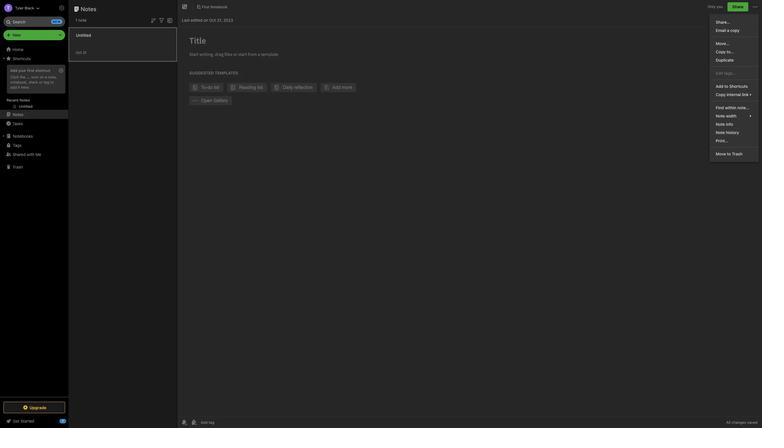 Task type: vqa. For each thing, say whether or not it's contained in the screenshot.
WHAT'S NEW field
no



Task type: locate. For each thing, give the bounding box(es) containing it.
oct
[[209, 18, 216, 22], [76, 50, 82, 55]]

move to trash
[[716, 152, 743, 157]]

tags
[[13, 143, 22, 148]]

notes
[[81, 6, 97, 12], [20, 98, 30, 103], [13, 112, 23, 117]]

last
[[182, 18, 190, 22]]

note left info
[[716, 122, 725, 127]]

shortcuts up copy internal link field
[[730, 84, 748, 89]]

on right the edited
[[204, 18, 208, 22]]

to down note,
[[50, 80, 54, 85]]

1 vertical spatial a
[[45, 75, 47, 79]]

the
[[20, 75, 25, 79]]

shared with me
[[13, 152, 41, 157]]

1 vertical spatial note
[[716, 122, 725, 127]]

0 vertical spatial copy
[[716, 49, 726, 54]]

print… link
[[711, 137, 759, 145]]

to for move
[[728, 152, 731, 157]]

to for add
[[725, 84, 729, 89]]

with
[[27, 152, 34, 157]]

0 vertical spatial oct
[[209, 18, 216, 22]]

on inside icon on a note, notebook, stack or tag to add it here.
[[40, 75, 44, 79]]

a left the copy
[[728, 28, 730, 33]]

note history link
[[711, 129, 759, 137]]

0 vertical spatial note
[[716, 114, 725, 119]]

oct 31
[[76, 50, 87, 55]]

notes up tasks
[[13, 112, 23, 117]]

copy
[[716, 49, 726, 54], [716, 92, 726, 97]]

copy down move…
[[716, 49, 726, 54]]

31
[[83, 50, 87, 55]]

trash link
[[0, 163, 68, 172]]

3 note from the top
[[716, 130, 725, 135]]

notebook,
[[10, 80, 28, 85]]

1 horizontal spatial oct
[[209, 18, 216, 22]]

note inside "link"
[[716, 122, 725, 127]]

0 horizontal spatial on
[[40, 75, 44, 79]]

note,
[[48, 75, 57, 79]]

add inside dropdown list menu
[[716, 84, 724, 89]]

add filters image
[[158, 17, 165, 24]]

1 vertical spatial shortcuts
[[730, 84, 748, 89]]

icon on a note, notebook, stack or tag to add it here.
[[10, 75, 57, 90]]

1 horizontal spatial add
[[716, 84, 724, 89]]

or
[[39, 80, 43, 85]]

Note Editor text field
[[177, 27, 763, 417]]

0 vertical spatial on
[[204, 18, 208, 22]]

internal
[[727, 92, 742, 97]]

copy for copy to…
[[716, 49, 726, 54]]

dropdown list menu
[[711, 18, 759, 158]]

changes
[[732, 421, 747, 425]]

1 vertical spatial copy
[[716, 92, 726, 97]]

2 vertical spatial note
[[716, 130, 725, 135]]

add to shortcuts
[[716, 84, 748, 89]]

Add tag field
[[200, 421, 243, 426]]

1 horizontal spatial shortcuts
[[730, 84, 748, 89]]

Help and Learning task checklist field
[[0, 417, 69, 427]]

trash
[[732, 152, 743, 157], [13, 165, 23, 170]]

add down edit at right
[[716, 84, 724, 89]]

note
[[716, 114, 725, 119], [716, 122, 725, 127], [716, 130, 725, 135]]

to right move
[[728, 152, 731, 157]]

0 horizontal spatial shortcuts
[[13, 56, 31, 61]]

share… link
[[711, 18, 759, 26]]

first notebook button
[[195, 3, 230, 11]]

shortcuts down "home"
[[13, 56, 31, 61]]

note inside 'link'
[[716, 130, 725, 135]]

notebooks
[[13, 134, 33, 139]]

notes right recent
[[20, 98, 30, 103]]

you
[[717, 4, 723, 9]]

Sort options field
[[150, 17, 157, 24]]

Account field
[[0, 2, 40, 14]]

0 vertical spatial add
[[10, 68, 17, 73]]

1 horizontal spatial a
[[728, 28, 730, 33]]

share
[[733, 4, 744, 9]]

note for note history
[[716, 130, 725, 135]]

home link
[[0, 45, 69, 54]]

note down find
[[716, 114, 725, 119]]

0 vertical spatial notes
[[81, 6, 97, 12]]

black
[[25, 6, 34, 10]]

tag
[[44, 80, 49, 85]]

note info link
[[711, 120, 759, 129]]

1 vertical spatial trash
[[13, 165, 23, 170]]

1 vertical spatial add
[[716, 84, 724, 89]]

tasks
[[13, 121, 23, 126]]

find within note… link
[[711, 104, 759, 112]]

add for add to shortcuts
[[716, 84, 724, 89]]

0 horizontal spatial oct
[[76, 50, 82, 55]]

notes up note
[[81, 6, 97, 12]]

2 copy from the top
[[716, 92, 726, 97]]

click to collapse image
[[66, 418, 71, 425]]

get
[[13, 419, 19, 424]]

add
[[10, 68, 17, 73], [716, 84, 724, 89]]

get started
[[13, 419, 34, 424]]

copy internal link
[[716, 92, 749, 97]]

View options field
[[165, 17, 173, 24]]

add up the click
[[10, 68, 17, 73]]

a inside icon on a note, notebook, stack or tag to add it here.
[[45, 75, 47, 79]]

tree
[[0, 45, 69, 397]]

on up or
[[40, 75, 44, 79]]

2 vertical spatial notes
[[13, 112, 23, 117]]

shortcuts
[[13, 56, 31, 61], [730, 84, 748, 89]]

0 horizontal spatial a
[[45, 75, 47, 79]]

note width link
[[711, 112, 759, 120]]

add to shortcuts link
[[711, 82, 759, 91]]

upgrade
[[30, 406, 46, 411]]

1 vertical spatial on
[[40, 75, 44, 79]]

copy left internal
[[716, 92, 726, 97]]

info
[[727, 122, 734, 127]]

to inside "add to shortcuts" link
[[725, 84, 729, 89]]

a up tag
[[45, 75, 47, 79]]

first notebook
[[202, 4, 228, 9]]

0 vertical spatial trash
[[732, 152, 743, 157]]

note window element
[[177, 0, 763, 429]]

copy
[[731, 28, 740, 33]]

1 horizontal spatial on
[[204, 18, 208, 22]]

tags…
[[725, 71, 736, 76]]

group
[[0, 63, 68, 112]]

edit
[[716, 71, 724, 76]]

oct inside note window element
[[209, 18, 216, 22]]

find within note…
[[716, 105, 750, 110]]

to up copy internal link
[[725, 84, 729, 89]]

email a copy link
[[711, 26, 759, 35]]

oct left 31
[[76, 50, 82, 55]]

expand note image
[[181, 3, 188, 10]]

new search field
[[7, 17, 62, 27]]

note history
[[716, 130, 740, 135]]

oct left 31, on the left top of the page
[[209, 18, 216, 22]]

tyler black
[[15, 6, 34, 10]]

copy to…
[[716, 49, 734, 54]]

...
[[26, 75, 30, 79]]

note info
[[716, 122, 734, 127]]

new
[[53, 20, 61, 23]]

trash down shared
[[13, 165, 23, 170]]

to inside 'move to trash' link
[[728, 152, 731, 157]]

0 vertical spatial shortcuts
[[13, 56, 31, 61]]

0 horizontal spatial trash
[[13, 165, 23, 170]]

last edited on oct 31, 2023
[[182, 18, 233, 22]]

tags button
[[0, 141, 68, 150]]

on
[[204, 18, 208, 22], [40, 75, 44, 79]]

1 horizontal spatial trash
[[732, 152, 743, 157]]

copy inside field
[[716, 92, 726, 97]]

More actions field
[[752, 2, 759, 11]]

note up print… on the right top of the page
[[716, 130, 725, 135]]

move to trash link
[[711, 150, 759, 158]]

1 copy from the top
[[716, 49, 726, 54]]

2 note from the top
[[716, 122, 725, 127]]

trash down "print…" "link"
[[732, 152, 743, 157]]

copy for copy internal link
[[716, 92, 726, 97]]

group containing add your first shortcut
[[0, 63, 68, 112]]

duplicate
[[716, 58, 734, 63]]

note inside field
[[716, 114, 725, 119]]

only
[[708, 4, 716, 9]]

trash inside dropdown list menu
[[732, 152, 743, 157]]

0 horizontal spatial add
[[10, 68, 17, 73]]

0 vertical spatial a
[[728, 28, 730, 33]]

1 note from the top
[[716, 114, 725, 119]]

notebooks link
[[0, 132, 68, 141]]



Task type: describe. For each thing, give the bounding box(es) containing it.
first
[[202, 4, 210, 9]]

click
[[10, 75, 19, 79]]

find
[[716, 105, 725, 110]]

note…
[[738, 105, 750, 110]]

shortcuts inside shortcuts "button"
[[13, 56, 31, 61]]

tree containing home
[[0, 45, 69, 397]]

icon
[[31, 75, 39, 79]]

click the ...
[[10, 75, 30, 79]]

note width
[[716, 114, 737, 119]]

add
[[10, 85, 17, 90]]

note
[[78, 18, 87, 23]]

edit tags… link
[[711, 69, 759, 77]]

untitled
[[76, 33, 91, 38]]

shortcut
[[35, 68, 50, 73]]

tyler
[[15, 6, 24, 10]]

more actions image
[[752, 3, 759, 10]]

stack
[[29, 80, 38, 85]]

share…
[[716, 20, 731, 25]]

home
[[13, 47, 24, 52]]

Note width field
[[711, 112, 759, 120]]

1 note
[[75, 18, 87, 23]]

shortcuts button
[[0, 54, 68, 63]]

first
[[27, 68, 34, 73]]

link
[[743, 92, 749, 97]]

expand notebooks image
[[1, 134, 6, 139]]

all changes saved
[[727, 421, 758, 425]]

shared
[[13, 152, 26, 157]]

new button
[[3, 30, 65, 40]]

group inside tree
[[0, 63, 68, 112]]

recent notes
[[7, 98, 30, 103]]

history
[[727, 130, 740, 135]]

duplicate link
[[711, 56, 759, 64]]

1 vertical spatial oct
[[76, 50, 82, 55]]

add for add your first shortcut
[[10, 68, 17, 73]]

notebook
[[211, 4, 228, 9]]

here.
[[21, 85, 30, 90]]

email
[[716, 28, 727, 33]]

on inside note window element
[[204, 18, 208, 22]]

a inside dropdown list menu
[[728, 28, 730, 33]]

copy internal link link
[[711, 91, 759, 99]]

1 vertical spatial notes
[[20, 98, 30, 103]]

width
[[727, 114, 737, 119]]

shared with me link
[[0, 150, 68, 159]]

email a copy
[[716, 28, 740, 33]]

only you
[[708, 4, 723, 9]]

move… link
[[711, 39, 759, 48]]

tasks button
[[0, 119, 68, 128]]

within
[[726, 105, 737, 110]]

to…
[[727, 49, 734, 54]]

new
[[13, 33, 21, 37]]

it
[[18, 85, 20, 90]]

edited
[[191, 18, 203, 22]]

move…
[[716, 41, 730, 46]]

me
[[36, 152, 41, 157]]

add a reminder image
[[181, 420, 188, 427]]

trash inside 'link'
[[13, 165, 23, 170]]

to inside icon on a note, notebook, stack or tag to add it here.
[[50, 80, 54, 85]]

2023
[[224, 18, 233, 22]]

edit tags…
[[716, 71, 736, 76]]

all
[[727, 421, 731, 425]]

upgrade button
[[3, 403, 65, 414]]

settings image
[[58, 5, 65, 11]]

note for note info
[[716, 122, 725, 127]]

Search text field
[[7, 17, 61, 27]]

7
[[62, 420, 64, 424]]

Add filters field
[[158, 17, 165, 24]]

copy to… link
[[711, 48, 759, 56]]

note for note width
[[716, 114, 725, 119]]

shortcuts inside "add to shortcuts" link
[[730, 84, 748, 89]]

saved
[[748, 421, 758, 425]]

Copy internal link field
[[711, 91, 759, 99]]

add your first shortcut
[[10, 68, 50, 73]]

share button
[[728, 2, 749, 11]]

recent
[[7, 98, 19, 103]]

started
[[21, 419, 34, 424]]

move
[[716, 152, 727, 157]]

31,
[[217, 18, 222, 22]]

notes link
[[0, 110, 68, 119]]

add tag image
[[191, 420, 197, 427]]



